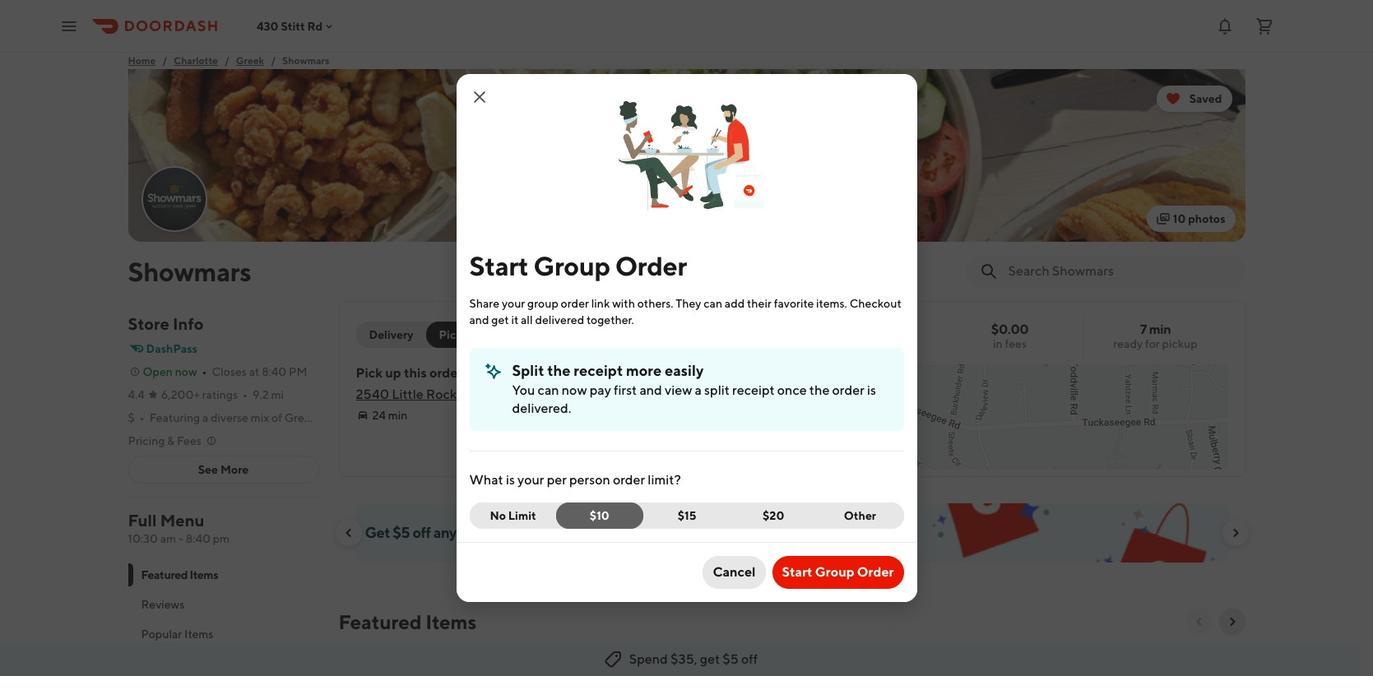 Task type: locate. For each thing, give the bounding box(es) containing it.
8:40
[[262, 365, 287, 378], [186, 532, 211, 545]]

delivery
[[369, 328, 413, 341]]

this inside pick up this order at: 2540 little rock road
[[404, 365, 427, 381]]

store info
[[128, 314, 204, 333]]

0 horizontal spatial featured
[[141, 569, 188, 582]]

get
[[491, 313, 509, 327], [700, 652, 720, 667]]

0 horizontal spatial can
[[538, 383, 559, 398]]

more inside the split the receipt more easily you can now pay first and view a split receipt once the order is delivered.
[[626, 362, 662, 379]]

order up rock
[[429, 365, 463, 381]]

$
[[128, 411, 135, 425]]

road
[[460, 387, 491, 402]]

off left any
[[413, 524, 431, 541]]

previous button of carousel image
[[342, 527, 355, 540]]

ratings
[[202, 388, 238, 402]]

$10
[[590, 509, 609, 522]]

more right or
[[557, 524, 591, 541]]

1 horizontal spatial can
[[704, 297, 722, 310]]

next button of carousel image
[[1226, 615, 1239, 629]]

0 vertical spatial start
[[469, 250, 528, 281]]

greek
[[236, 54, 264, 67]]

0 horizontal spatial showmars
[[128, 256, 251, 287]]

0 horizontal spatial is
[[506, 472, 515, 488]]

2 horizontal spatial order
[[857, 564, 894, 580]]

receipt right split
[[732, 383, 775, 398]]

Other button
[[816, 503, 904, 529]]

now left pay
[[562, 383, 587, 398]]

the right once
[[809, 383, 830, 398]]

showmars
[[282, 54, 330, 67], [128, 256, 251, 287]]

0 horizontal spatial featured items
[[141, 569, 218, 582]]

cancel button
[[703, 556, 766, 589]]

2 vertical spatial •
[[140, 411, 145, 425]]

0 horizontal spatial $5
[[393, 524, 410, 541]]

2540
[[356, 387, 389, 402]]

order left limit?
[[613, 472, 645, 488]]

1 vertical spatial 8:40
[[186, 532, 211, 545]]

1 horizontal spatial order
[[615, 250, 687, 281]]

this right from
[[627, 524, 651, 541]]

2 horizontal spatial /
[[271, 54, 276, 67]]

0 vertical spatial receipt
[[574, 362, 623, 379]]

• right $
[[140, 411, 145, 425]]

open
[[143, 365, 173, 378]]

showmars image
[[128, 69, 1245, 242], [143, 168, 205, 230]]

start group order dialog
[[456, 74, 917, 602]]

reviews
[[141, 598, 185, 611]]

/ right greek
[[271, 54, 276, 67]]

can left add
[[704, 297, 722, 310]]

min right 24
[[388, 409, 408, 422]]

0 horizontal spatial the
[[547, 362, 571, 379]]

1 horizontal spatial start group order
[[782, 564, 894, 580]]

get right $35,
[[700, 652, 720, 667]]

can inside share your group order link with others. they can add their favorite items. checkout and get it all delivered together.
[[704, 297, 722, 310]]

get inside share your group order link with others. they can add their favorite items. checkout and get it all delivered together.
[[491, 313, 509, 327]]

saved button
[[1157, 86, 1232, 112]]

1 horizontal spatial featured
[[339, 610, 422, 634]]

0 vertical spatial more
[[626, 362, 662, 379]]

1 horizontal spatial off
[[741, 652, 758, 667]]

0 horizontal spatial receipt
[[574, 362, 623, 379]]

1 horizontal spatial is
[[867, 383, 876, 398]]

8:40 right -
[[186, 532, 211, 545]]

1 vertical spatial •
[[243, 388, 248, 402]]

1 vertical spatial this
[[627, 524, 651, 541]]

dashpass
[[146, 342, 197, 355]]

1 vertical spatial off
[[741, 652, 758, 667]]

/ right home
[[162, 54, 167, 67]]

0 vertical spatial this
[[404, 365, 427, 381]]

order right once
[[832, 383, 865, 398]]

cancel
[[713, 564, 756, 580]]

1 vertical spatial group
[[513, 328, 547, 341]]

1 vertical spatial is
[[506, 472, 515, 488]]

$35,
[[671, 652, 697, 667]]

share your group order link with others. they can add their favorite items. checkout and get it all delivered together.
[[469, 297, 902, 327]]

popular items button
[[128, 620, 319, 649]]

1 horizontal spatial min
[[1149, 322, 1171, 337]]

order inside share your group order link with others. they can add their favorite items. checkout and get it all delivered together.
[[561, 297, 589, 310]]

3 / from the left
[[271, 54, 276, 67]]

at
[[249, 365, 259, 378]]

group of people ordering together image
[[605, 74, 768, 236]]

featured inside heading
[[339, 610, 422, 634]]

min
[[1149, 322, 1171, 337], [388, 409, 408, 422]]

0 horizontal spatial min
[[388, 409, 408, 422]]

1 vertical spatial and
[[640, 383, 662, 398]]

order up the others.
[[615, 250, 687, 281]]

home
[[128, 54, 156, 67]]

1 horizontal spatial this
[[627, 524, 651, 541]]

your left per
[[518, 472, 544, 488]]

1 vertical spatial your
[[518, 472, 544, 488]]

0 vertical spatial order
[[615, 250, 687, 281]]

for
[[1145, 337, 1160, 351]]

more up first
[[626, 362, 662, 379]]

2 horizontal spatial •
[[243, 388, 248, 402]]

1 vertical spatial more
[[557, 524, 591, 541]]

$5
[[393, 524, 410, 541], [723, 652, 739, 667]]

home / charlotte / greek / showmars
[[128, 54, 330, 67]]

open now
[[143, 365, 197, 378]]

no limit
[[490, 509, 536, 522]]

your up it
[[502, 297, 525, 310]]

pricing
[[128, 434, 165, 448]]

1 horizontal spatial the
[[809, 383, 830, 398]]

• up the 6,200+ ratings •
[[202, 365, 207, 378]]

info
[[173, 314, 204, 333]]

0 horizontal spatial order
[[549, 328, 581, 341]]

1 vertical spatial start group order
[[782, 564, 894, 580]]

8:40 inside full menu 10:30 am - 8:40 pm
[[186, 532, 211, 545]]

0 vertical spatial start group order
[[469, 250, 687, 281]]

group up "link"
[[533, 250, 610, 281]]

0 vertical spatial is
[[867, 383, 876, 398]]

at:
[[465, 365, 481, 381]]

0 horizontal spatial •
[[140, 411, 145, 425]]

no
[[490, 509, 506, 522]]

showmars down rd
[[282, 54, 330, 67]]

and right first
[[640, 383, 662, 398]]

0 horizontal spatial 8:40
[[186, 532, 211, 545]]

1 horizontal spatial start
[[782, 564, 813, 580]]

of
[[497, 524, 510, 541]]

pricing & fees button
[[128, 433, 218, 449]]

430 stitt rd button
[[257, 19, 336, 32]]

430
[[257, 19, 279, 32]]

is right once
[[867, 383, 876, 398]]

0 horizontal spatial start
[[469, 250, 528, 281]]

$5 right $35,
[[723, 652, 739, 667]]

full menu 10:30 am - 8:40 pm
[[128, 511, 230, 545]]

1 horizontal spatial $5
[[723, 652, 739, 667]]

featured
[[141, 569, 188, 582], [339, 610, 422, 634]]

$15 button
[[633, 503, 731, 529]]

0 vertical spatial featured items
[[141, 569, 218, 582]]

see more button
[[129, 457, 318, 483]]

order
[[561, 297, 589, 310], [429, 365, 463, 381], [832, 383, 865, 398], [613, 472, 645, 488], [459, 524, 494, 541]]

this right up on the left
[[404, 365, 427, 381]]

what
[[469, 472, 503, 488]]

showmars up info
[[128, 256, 251, 287]]

1 vertical spatial receipt
[[732, 383, 775, 398]]

0 vertical spatial can
[[704, 297, 722, 310]]

the right split
[[547, 362, 571, 379]]

start inside start group order button
[[782, 564, 813, 580]]

order methods option group
[[356, 322, 489, 348]]

receipt up pay
[[574, 362, 623, 379]]

0 vertical spatial get
[[491, 313, 509, 327]]

order
[[615, 250, 687, 281], [549, 328, 581, 341], [857, 564, 894, 580]]

0 vertical spatial off
[[413, 524, 431, 541]]

it
[[511, 313, 519, 327]]

0 horizontal spatial start group order
[[469, 250, 687, 281]]

1 vertical spatial min
[[388, 409, 408, 422]]

start up share
[[469, 250, 528, 281]]

now up 6,200+
[[175, 365, 197, 378]]

rd
[[307, 19, 323, 32]]

is right what
[[506, 472, 515, 488]]

0 horizontal spatial get
[[491, 313, 509, 327]]

10:30
[[128, 532, 158, 545]]

1 horizontal spatial and
[[640, 383, 662, 398]]

$20
[[763, 509, 784, 522]]

1 vertical spatial featured items
[[339, 610, 477, 634]]

• left 9.2
[[243, 388, 248, 402]]

order left of
[[459, 524, 494, 541]]

start group order up "link"
[[469, 250, 687, 281]]

1 vertical spatial start
[[782, 564, 813, 580]]

10 photos
[[1173, 212, 1226, 225]]

min right 7
[[1149, 322, 1171, 337]]

photos
[[1188, 212, 1226, 225]]

and down share
[[469, 313, 489, 327]]

this
[[404, 365, 427, 381], [627, 524, 651, 541]]

order up delivered
[[561, 297, 589, 310]]

$5 right get
[[393, 524, 410, 541]]

2 vertical spatial group
[[815, 564, 855, 580]]

can
[[704, 297, 722, 310], [538, 383, 559, 398]]

0 vertical spatial and
[[469, 313, 489, 327]]

group down 'all'
[[513, 328, 547, 341]]

order down delivered
[[549, 328, 581, 341]]

0 vertical spatial min
[[1149, 322, 1171, 337]]

1 horizontal spatial receipt
[[732, 383, 775, 398]]

1 horizontal spatial more
[[626, 362, 662, 379]]

get left it
[[491, 313, 509, 327]]

reviews button
[[128, 590, 319, 620]]

0 vertical spatial your
[[502, 297, 525, 310]]

min inside 7 min ready for pickup
[[1149, 322, 1171, 337]]

8:40 right at
[[262, 365, 287, 378]]

0 vertical spatial now
[[175, 365, 197, 378]]

saved
[[1189, 92, 1222, 105]]

/ left greek
[[225, 54, 229, 67]]

1 horizontal spatial 8:40
[[262, 365, 287, 378]]

1 horizontal spatial featured items
[[339, 610, 477, 634]]

1 horizontal spatial •
[[202, 365, 207, 378]]

you
[[512, 383, 535, 398]]

group
[[533, 250, 610, 281], [513, 328, 547, 341], [815, 564, 855, 580]]

off right $35,
[[741, 652, 758, 667]]

receipt
[[574, 362, 623, 379], [732, 383, 775, 398]]

get
[[365, 524, 390, 541]]

powered by google image
[[509, 446, 557, 462]]

split the receipt more easily status
[[469, 348, 904, 431]]

order inside the split the receipt more easily you can now pay first and view a split receipt once the order is delivered.
[[832, 383, 865, 398]]

1 vertical spatial showmars
[[128, 256, 251, 287]]

1 vertical spatial can
[[538, 383, 559, 398]]

items.
[[816, 297, 847, 310]]

your
[[502, 297, 525, 310], [518, 472, 544, 488]]

and
[[469, 313, 489, 327], [640, 383, 662, 398]]

1 vertical spatial now
[[562, 383, 587, 398]]

1 horizontal spatial now
[[562, 383, 587, 398]]

0 vertical spatial showmars
[[282, 54, 330, 67]]

group
[[527, 297, 558, 310]]

0 horizontal spatial and
[[469, 313, 489, 327]]

pricing & fees
[[128, 434, 201, 448]]

0 horizontal spatial /
[[162, 54, 167, 67]]

favorite
[[774, 297, 814, 310]]

No Limit button
[[469, 503, 567, 529]]

1 horizontal spatial get
[[700, 652, 720, 667]]

1 horizontal spatial showmars
[[282, 54, 330, 67]]

start down $20 button in the right of the page
[[782, 564, 813, 580]]

1 horizontal spatial /
[[225, 54, 229, 67]]

Item Search search field
[[1008, 262, 1232, 281]]

can up delivered.
[[538, 383, 559, 398]]

min for 7
[[1149, 322, 1171, 337]]

1 vertical spatial featured
[[339, 610, 422, 634]]

now inside the split the receipt more easily you can now pay first and view a split receipt once the order is delivered.
[[562, 383, 587, 398]]

0 vertical spatial •
[[202, 365, 207, 378]]

start group order down other
[[782, 564, 894, 580]]

charlotte link
[[174, 53, 218, 69]]

0 horizontal spatial now
[[175, 365, 197, 378]]

open menu image
[[59, 16, 79, 36]]

order down the other button
[[857, 564, 894, 580]]

0 horizontal spatial this
[[404, 365, 427, 381]]

group right select promotional banner "element"
[[815, 564, 855, 580]]



Task type: describe. For each thing, give the bounding box(es) containing it.
select promotional banner element
[[769, 563, 815, 592]]

ready
[[1113, 337, 1143, 351]]

7
[[1140, 322, 1147, 337]]

10 photos button
[[1147, 206, 1235, 232]]

all
[[521, 313, 533, 327]]

group order button
[[503, 322, 591, 348]]

0 horizontal spatial off
[[413, 524, 431, 541]]

closes
[[212, 365, 247, 378]]

what is your per person order limit?
[[469, 472, 681, 488]]

pickup
[[439, 328, 476, 341]]

Delivery radio
[[356, 322, 437, 348]]

pm
[[213, 532, 230, 545]]

1 vertical spatial order
[[549, 328, 581, 341]]

spend
[[629, 652, 668, 667]]

0 vertical spatial the
[[547, 362, 571, 379]]

see more
[[198, 463, 249, 476]]

close start group order image
[[469, 87, 489, 107]]

&
[[167, 434, 175, 448]]

1 vertical spatial the
[[809, 383, 830, 398]]

delivered
[[535, 313, 584, 327]]

others.
[[637, 297, 673, 310]]

popular items
[[141, 628, 213, 641]]

24 min
[[372, 409, 408, 422]]

any
[[433, 524, 457, 541]]

greek link
[[236, 53, 264, 69]]

and inside share your group order link with others. they can add their favorite items. checkout and get it all delivered together.
[[469, 313, 489, 327]]

stitt
[[281, 19, 305, 32]]

$20 button
[[730, 503, 817, 529]]

1 vertical spatial $5
[[723, 652, 739, 667]]

0 items, open order cart image
[[1255, 16, 1274, 36]]

split
[[704, 383, 730, 398]]

popular
[[141, 628, 182, 641]]

full
[[128, 511, 157, 530]]

0 horizontal spatial more
[[557, 524, 591, 541]]

is inside the split the receipt more easily you can now pay first and view a split receipt once the order is delivered.
[[867, 383, 876, 398]]

charlotte
[[174, 54, 218, 67]]

other
[[844, 509, 876, 522]]

0 vertical spatial featured
[[141, 569, 188, 582]]

fees
[[1005, 337, 1027, 351]]

items inside heading
[[426, 610, 477, 634]]

person
[[569, 472, 610, 488]]

first
[[614, 383, 637, 398]]

share
[[469, 297, 500, 310]]

limit?
[[648, 472, 681, 488]]

or
[[541, 524, 554, 541]]

9.2
[[253, 388, 269, 402]]

430 stitt rd
[[257, 19, 323, 32]]

pickup
[[1162, 337, 1198, 351]]

easily
[[665, 362, 704, 379]]

mi
[[271, 388, 284, 402]]

order inside pick up this order at: 2540 little rock road
[[429, 365, 463, 381]]

pick
[[356, 365, 383, 381]]

delivered.
[[512, 401, 571, 416]]

6,200+ ratings •
[[161, 388, 248, 402]]

start group order inside button
[[782, 564, 894, 580]]

2540 little rock road link
[[356, 387, 491, 402]]

notification bell image
[[1215, 16, 1235, 36]]

7 min ready for pickup
[[1113, 322, 1198, 351]]

little
[[392, 387, 424, 402]]

9.2 mi
[[253, 388, 284, 402]]

get $5 off any order of $35 or more from this store.
[[365, 524, 690, 541]]

group inside group order button
[[513, 328, 547, 341]]

items inside button
[[184, 628, 213, 641]]

$10 button
[[556, 503, 643, 529]]

2 / from the left
[[225, 54, 229, 67]]

what is your per person order limit? option group
[[469, 503, 904, 529]]

split the receipt more easily you can now pay first and view a split receipt once the order is delivered.
[[512, 362, 876, 416]]

0 vertical spatial 8:40
[[262, 365, 287, 378]]

pay
[[590, 383, 611, 398]]

with
[[612, 297, 635, 310]]

from
[[593, 524, 624, 541]]

2 vertical spatial order
[[857, 564, 894, 580]]

1 vertical spatial get
[[700, 652, 720, 667]]

-
[[179, 532, 183, 545]]

home link
[[128, 53, 156, 69]]

previous button of carousel image
[[1193, 615, 1206, 629]]

and inside the split the receipt more easily you can now pay first and view a split receipt once the order is delivered.
[[640, 383, 662, 398]]

link
[[591, 297, 610, 310]]

more
[[220, 463, 249, 476]]

split
[[512, 362, 544, 379]]

up
[[385, 365, 401, 381]]

next button of carousel image
[[1229, 527, 1242, 540]]

$15
[[678, 509, 696, 522]]

menu
[[160, 511, 205, 530]]

group order
[[513, 328, 581, 341]]

together.
[[587, 313, 634, 327]]

pm
[[289, 365, 307, 378]]

Pickup radio
[[426, 322, 489, 348]]

the classic image
[[732, 645, 855, 676]]

your inside share your group order link with others. they can add their favorite items. checkout and get it all delivered together.
[[502, 297, 525, 310]]

per
[[547, 472, 567, 488]]

0 vertical spatial $5
[[393, 524, 410, 541]]

store.
[[654, 524, 690, 541]]

min for 24
[[388, 409, 408, 422]]

0 vertical spatial group
[[533, 250, 610, 281]]

map region
[[476, 188, 1319, 610]]

pick up this order at: 2540 little rock road
[[356, 365, 491, 402]]

featured items heading
[[339, 609, 477, 635]]

6,200+
[[161, 388, 200, 402]]

calabash shrimp* image
[[602, 645, 725, 676]]

can inside the split the receipt more easily you can now pay first and view a split receipt once the order is delivered.
[[538, 383, 559, 398]]

group inside start group order button
[[815, 564, 855, 580]]

$ •
[[128, 411, 145, 425]]

$0.00
[[991, 322, 1029, 337]]

see
[[198, 463, 218, 476]]

1 / from the left
[[162, 54, 167, 67]]

add
[[725, 297, 745, 310]]

10
[[1173, 212, 1186, 225]]

fees
[[177, 434, 201, 448]]

their
[[747, 297, 772, 310]]

am
[[160, 532, 176, 545]]

24
[[372, 409, 386, 422]]

spend $35, get $5 off
[[629, 652, 758, 667]]

$35
[[513, 524, 538, 541]]

checkout
[[850, 297, 902, 310]]

they
[[676, 297, 701, 310]]

once
[[777, 383, 807, 398]]



Task type: vqa. For each thing, say whether or not it's contained in the screenshot.
"text box"
no



